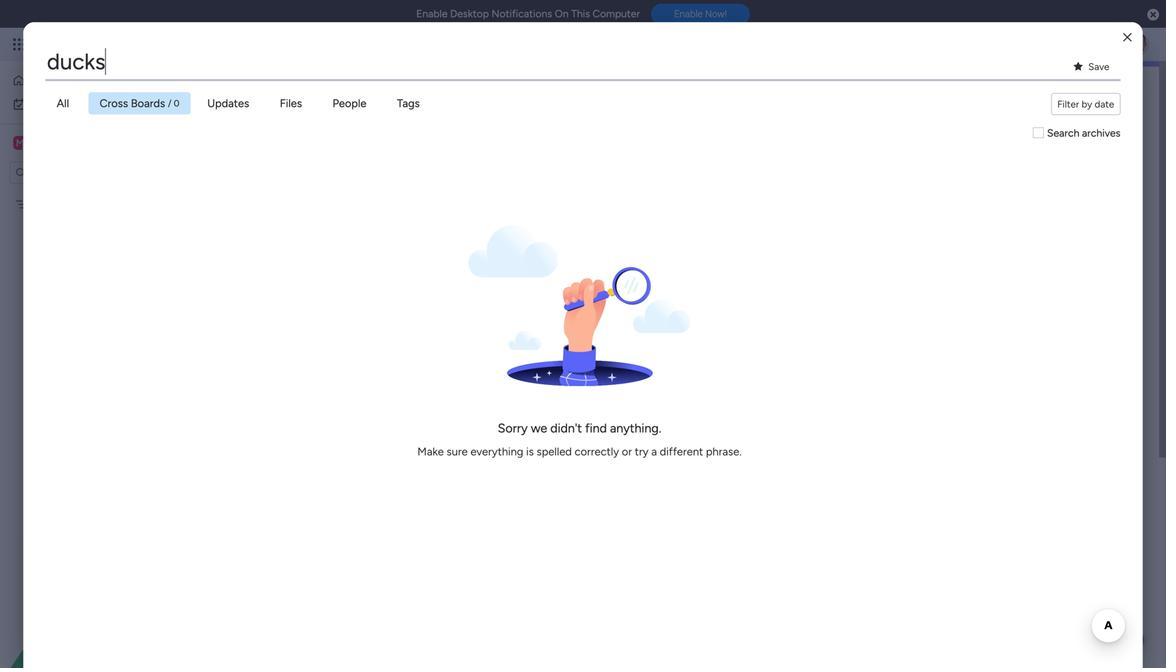 Task type: locate. For each thing, give the bounding box(es) containing it.
work inside "dropdown button"
[[494, 363, 521, 378]]

enable left now!
[[674, 8, 703, 20]]

monday up the shared
[[495, 239, 530, 251]]

with
[[467, 363, 491, 378]]

monday up home option
[[62, 36, 109, 52]]

monday inside manage and run all aspects of your work in one unified place. from everyday tasks, to advanced projects, and processes, monday work management allows you to connect the dots, work smarter, and achieve shared goals.
[[495, 239, 530, 251]]

management
[[425, 111, 557, 138], [555, 239, 613, 251], [524, 363, 598, 378]]

1 vertical spatial management
[[555, 239, 613, 251]]

work
[[48, 98, 69, 110], [371, 111, 420, 138], [495, 225, 517, 236], [532, 239, 553, 251], [383, 254, 404, 266], [494, 363, 521, 378]]

0 horizontal spatial to
[[420, 101, 431, 114]]

help button
[[1096, 629, 1145, 652]]

everyday
[[633, 225, 672, 236]]

everything
[[471, 446, 524, 459]]

lottie animation element
[[0, 529, 177, 669]]

enable inside enable now! button
[[674, 8, 703, 20]]

my
[[32, 98, 45, 110]]

and down aspects
[[427, 239, 443, 251]]

or
[[622, 446, 632, 459]]

of
[[462, 225, 471, 236]]

2 vertical spatial to
[[663, 239, 672, 251]]

management inside "dropdown button"
[[524, 363, 598, 378]]

0 vertical spatial management
[[425, 111, 557, 138]]

to right tasks,
[[702, 225, 711, 236]]

on
[[555, 8, 569, 20]]

workspace image
[[13, 135, 27, 151]]

enable left desktop at the top of the page
[[416, 8, 448, 20]]

tags link
[[386, 92, 434, 115]]

desktop
[[450, 8, 489, 20]]

help
[[1108, 633, 1133, 648]]

the
[[342, 254, 356, 266]]

m button
[[10, 131, 135, 155]]

this
[[572, 8, 590, 20]]

search
[[1048, 127, 1080, 140]]

1 horizontal spatial monday
[[495, 239, 530, 251]]

save
[[1089, 61, 1110, 73]]

manage and run all aspects of your work in one unified place. from everyday tasks, to advanced projects, and processes, monday work management allows you to connect the dots, work smarter, and achieve shared goals.
[[342, 225, 711, 266]]

m
[[16, 137, 24, 149]]

run
[[397, 225, 412, 236]]

projects,
[[387, 239, 425, 251]]

0 horizontal spatial monday
[[62, 36, 109, 52]]

monday
[[62, 36, 109, 52], [495, 239, 530, 251]]

tasks,
[[675, 225, 699, 236]]

manage
[[342, 225, 377, 236]]

2 horizontal spatial to
[[702, 225, 711, 236]]

dots,
[[359, 254, 381, 266]]

0 horizontal spatial and
[[379, 225, 395, 236]]

option
[[0, 192, 177, 195]]

one
[[529, 225, 545, 236]]

select product image
[[13, 38, 26, 51]]

1 horizontal spatial enable
[[674, 8, 703, 20]]

spelled
[[537, 446, 572, 459]]

people
[[333, 97, 367, 110]]

and down processes,
[[444, 254, 460, 266]]

updates
[[207, 97, 249, 110]]

0 vertical spatial monday
[[62, 36, 109, 52]]

didn't
[[551, 421, 582, 436]]

2 vertical spatial and
[[444, 254, 460, 266]]

2 enable from the left
[[674, 8, 703, 20]]

all link
[[46, 92, 83, 115]]

to
[[420, 101, 431, 114], [702, 225, 711, 236], [663, 239, 672, 251]]

0 horizontal spatial enable
[[416, 8, 448, 20]]

1 vertical spatial monday
[[495, 239, 530, 251]]

to inside welcome to work management
[[420, 101, 431, 114]]

find
[[585, 421, 607, 436]]

1 horizontal spatial and
[[427, 239, 443, 251]]

and
[[379, 225, 395, 236], [427, 239, 443, 251], [444, 254, 460, 266]]

work down tags
[[371, 111, 420, 138]]

you
[[644, 239, 661, 251]]

by
[[1082, 98, 1093, 110]]

0 vertical spatial to
[[420, 101, 431, 114]]

allows
[[615, 239, 642, 251]]

work right with
[[494, 363, 521, 378]]

in
[[519, 225, 527, 236]]

to right you
[[663, 239, 672, 251]]

work inside option
[[48, 98, 69, 110]]

enable
[[416, 8, 448, 20], [674, 8, 703, 20]]

files
[[280, 97, 302, 110]]

boards
[[131, 97, 165, 110]]

2 vertical spatial management
[[524, 363, 598, 378]]

None field
[[46, 44, 1121, 79]]

getting
[[377, 363, 420, 378]]

goals.
[[530, 254, 555, 266]]

started
[[424, 363, 463, 378]]

work right my
[[48, 98, 69, 110]]

getting started with work management button
[[325, 344, 1018, 399]]

work left in at the top of page
[[495, 225, 517, 236]]

enable now! button
[[652, 4, 750, 24]]

2 horizontal spatial and
[[444, 254, 460, 266]]

to right welcome
[[420, 101, 431, 114]]

my work option
[[8, 93, 169, 115]]

all
[[57, 97, 69, 110]]

and left "run" at the left top
[[379, 225, 395, 236]]

enable desktop notifications on this computer
[[416, 8, 640, 20]]

work down projects,
[[383, 254, 404, 266]]

list box
[[0, 190, 177, 404]]

terry turtle image
[[1128, 33, 1150, 56]]

1 enable from the left
[[416, 8, 448, 20]]



Task type: vqa. For each thing, say whether or not it's contained in the screenshot.
Now!
yes



Task type: describe. For each thing, give the bounding box(es) containing it.
lottie animation image
[[0, 529, 177, 669]]

sure
[[447, 446, 468, 459]]

make sure everything is spelled correctly or try a different phrase.
[[418, 446, 742, 459]]

your
[[474, 225, 493, 236]]

place.
[[580, 225, 606, 236]]

work up goals. in the top of the page
[[532, 239, 553, 251]]

Search Everything ... field
[[46, 44, 1121, 79]]

archives
[[1083, 127, 1121, 140]]

monday inside monday button
[[62, 36, 109, 52]]

notifications
[[492, 8, 553, 20]]

dapulse close image
[[1148, 8, 1160, 22]]

a
[[652, 446, 657, 459]]

star image
[[1074, 62, 1083, 72]]

enable now!
[[674, 8, 727, 20]]

monday button
[[36, 26, 221, 63]]

0
[[174, 98, 180, 109]]

1 horizontal spatial to
[[663, 239, 672, 251]]

management inside manage and run all aspects of your work in one unified place. from everyday tasks, to advanced projects, and processes, monday work management allows you to connect the dots, work smarter, and achieve shared goals.
[[555, 239, 613, 251]]

correctly
[[575, 446, 619, 459]]

computer
[[593, 8, 640, 20]]

tags
[[397, 97, 420, 110]]

1 vertical spatial to
[[702, 225, 711, 236]]

we
[[531, 421, 548, 436]]

management inside welcome to work management
[[425, 111, 557, 138]]

sorry we didn't find anything.
[[498, 421, 662, 436]]

anything.
[[610, 421, 662, 436]]

processes,
[[446, 239, 492, 251]]

save button
[[1069, 58, 1116, 75]]

sorry
[[498, 421, 528, 436]]

different
[[660, 446, 704, 459]]

getting started with work management
[[377, 363, 598, 378]]

welcome to work management
[[371, 101, 557, 138]]

0 vertical spatial and
[[379, 225, 395, 236]]

unified
[[548, 225, 578, 236]]

make
[[418, 446, 444, 459]]

from
[[608, 225, 630, 236]]

search archives link
[[1034, 126, 1121, 141]]

filter
[[1058, 98, 1080, 110]]

shared
[[499, 254, 528, 266]]

achieve
[[463, 254, 496, 266]]

phrase.
[[706, 446, 742, 459]]

cross boards / 0
[[100, 97, 180, 110]]

all
[[414, 225, 423, 236]]

filter by date
[[1058, 98, 1115, 110]]

smarter,
[[407, 254, 442, 266]]

is
[[526, 446, 534, 459]]

aspects
[[426, 225, 460, 236]]

date
[[1095, 98, 1115, 110]]

my work link
[[8, 93, 169, 115]]

try
[[635, 446, 649, 459]]

close image
[[1124, 32, 1132, 43]]

/
[[168, 98, 172, 109]]

advanced
[[342, 239, 384, 251]]

work inside welcome to work management
[[371, 111, 420, 138]]

files link
[[269, 92, 316, 115]]

1 vertical spatial and
[[427, 239, 443, 251]]

cross
[[100, 97, 128, 110]]

search archives
[[1048, 127, 1121, 140]]

enable for enable desktop notifications on this computer
[[416, 8, 448, 20]]

enable for enable now!
[[674, 8, 703, 20]]

welcome
[[371, 101, 417, 114]]

home link
[[8, 69, 169, 92]]

connect
[[675, 239, 711, 251]]

filter by date button
[[1052, 93, 1121, 115]]

updates link
[[196, 92, 263, 115]]

home
[[31, 75, 57, 86]]

dapulse checkbox image
[[1034, 127, 1044, 140]]

people link
[[322, 92, 381, 115]]

my work
[[32, 98, 69, 110]]

home option
[[8, 69, 169, 92]]

now!
[[706, 8, 727, 20]]



